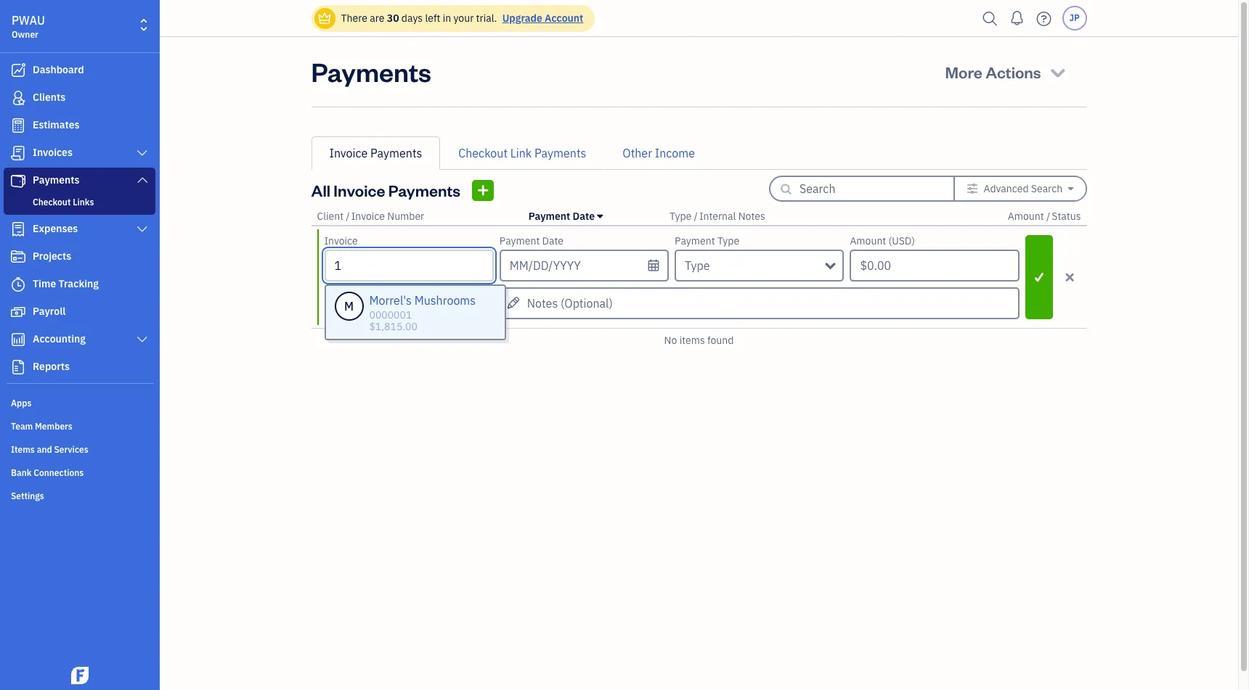 Task type: locate. For each thing, give the bounding box(es) containing it.
chevrondown image
[[1048, 62, 1068, 82]]

checkout
[[459, 146, 508, 161], [33, 197, 71, 208]]

amount for amount (usd)
[[850, 235, 887, 248]]

0 vertical spatial chevron large down image
[[136, 174, 149, 186]]

checkout up "add a new payment" image
[[459, 146, 508, 161]]

2 horizontal spatial /
[[1047, 210, 1051, 223]]

apps link
[[4, 392, 155, 414]]

0 horizontal spatial caretdown image
[[597, 211, 603, 222]]

apps
[[11, 398, 32, 409]]

caretdown image
[[1068, 183, 1074, 195], [597, 211, 603, 222]]

/ right type button
[[694, 210, 698, 223]]

invoice down all invoice payments
[[351, 210, 385, 223]]

caretdown image inside payment date button
[[597, 211, 603, 222]]

clients
[[33, 91, 66, 104]]

reports link
[[4, 355, 155, 381]]

2 chevron large down image from the top
[[136, 334, 149, 346]]

chevron large down image
[[136, 147, 149, 159], [136, 334, 149, 346]]

no items found
[[665, 334, 734, 347]]

1 vertical spatial date
[[542, 235, 564, 248]]

more actions button
[[933, 54, 1081, 89]]

payment date button
[[529, 210, 603, 223]]

checkout links
[[33, 197, 94, 208]]

3 / from the left
[[1047, 210, 1051, 223]]

trial.
[[476, 12, 497, 25]]

search image
[[979, 8, 1002, 29]]

mushrooms
[[415, 294, 476, 308]]

1 vertical spatial caretdown image
[[597, 211, 603, 222]]

team members
[[11, 421, 73, 432]]

(usd)
[[889, 235, 915, 248]]

left
[[425, 12, 441, 25]]

1 horizontal spatial amount
[[1008, 210, 1045, 223]]

advanced search
[[984, 182, 1063, 195]]

type inside dropdown button
[[685, 259, 710, 273]]

chevron large down image inside accounting link
[[136, 334, 149, 346]]

more
[[946, 62, 983, 82]]

checkout inside the main element
[[33, 197, 71, 208]]

1 horizontal spatial date
[[573, 210, 595, 223]]

chevron large down image for payments
[[136, 174, 149, 186]]

amount left (usd)
[[850, 235, 887, 248]]

1 vertical spatial checkout
[[33, 197, 71, 208]]

time
[[33, 278, 56, 291]]

amount (usd)
[[850, 235, 915, 248]]

payment
[[529, 210, 571, 223], [500, 235, 540, 248], [675, 235, 715, 248]]

no
[[665, 334, 677, 347]]

0 vertical spatial caretdown image
[[1068, 183, 1074, 195]]

crown image
[[317, 11, 332, 26]]

connections
[[34, 468, 84, 479]]

payments up checkout links
[[33, 174, 80, 187]]

time tracking link
[[4, 272, 155, 298]]

2 vertical spatial type
[[685, 259, 710, 273]]

/
[[346, 210, 350, 223], [694, 210, 698, 223], [1047, 210, 1051, 223]]

type down the 'payment type'
[[685, 259, 710, 273]]

search
[[1032, 182, 1063, 195]]

projects link
[[4, 244, 155, 270]]

caretdown image right search
[[1068, 183, 1074, 195]]

payments down are
[[311, 54, 432, 89]]

checkout for checkout links
[[33, 197, 71, 208]]

1 horizontal spatial caretdown image
[[1068, 183, 1074, 195]]

date
[[573, 210, 595, 223], [542, 235, 564, 248]]

there
[[341, 12, 368, 25]]

1 horizontal spatial /
[[694, 210, 698, 223]]

0 vertical spatial amount
[[1008, 210, 1045, 223]]

2 chevron large down image from the top
[[136, 224, 149, 235]]

1 vertical spatial amount
[[850, 235, 887, 248]]

0 vertical spatial chevron large down image
[[136, 147, 149, 159]]

1 chevron large down image from the top
[[136, 147, 149, 159]]

members
[[35, 421, 73, 432]]

payment image
[[9, 174, 27, 188]]

and
[[37, 445, 52, 456]]

settings image
[[967, 183, 979, 195]]

amount for amount / status
[[1008, 210, 1045, 223]]

/ left status
[[1047, 210, 1051, 223]]

cancel image
[[1058, 269, 1083, 286]]

1 / from the left
[[346, 210, 350, 223]]

in
[[443, 12, 451, 25]]

2 / from the left
[[694, 210, 698, 223]]

type
[[670, 210, 692, 223], [718, 235, 740, 248], [685, 259, 710, 273]]

1 horizontal spatial checkout
[[459, 146, 508, 161]]

dashboard link
[[4, 57, 155, 84]]

checkout links link
[[7, 194, 153, 211]]

your
[[454, 12, 474, 25]]

pwau
[[12, 13, 45, 28]]

notifications image
[[1006, 4, 1029, 33]]

owner
[[12, 29, 38, 40]]

advanced search button
[[955, 177, 1086, 201]]

m
[[344, 299, 354, 314]]

chevron large down image inside "expenses" link
[[136, 224, 149, 235]]

more actions
[[946, 62, 1042, 82]]

found
[[708, 334, 734, 347]]

1 vertical spatial chevron large down image
[[136, 334, 149, 346]]

report image
[[9, 360, 27, 375]]

checkout link payments
[[459, 146, 587, 161]]

0 vertical spatial payment date
[[529, 210, 595, 223]]

invoice payments link
[[311, 137, 441, 170]]

chevron large down image inside invoices link
[[136, 147, 149, 159]]

1 chevron large down image from the top
[[136, 174, 149, 186]]

advanced
[[984, 182, 1029, 195]]

payment date down payment date button
[[500, 235, 564, 248]]

invoice image
[[9, 146, 27, 161]]

date up payment date in mm/dd/yyyy format text box
[[573, 210, 595, 223]]

date down payment date button
[[542, 235, 564, 248]]

checkout up expenses
[[33, 197, 71, 208]]

are
[[370, 12, 385, 25]]

Search text field
[[800, 177, 931, 201]]

accounting
[[33, 333, 86, 346]]

timer image
[[9, 278, 27, 292]]

invoice payments
[[329, 146, 422, 161]]

dashboard
[[33, 63, 84, 76]]

payments up number
[[389, 180, 461, 201]]

Notes (Optional) text field
[[500, 288, 1020, 320]]

0 vertical spatial checkout
[[459, 146, 508, 161]]

chevron large down image down checkout links link
[[136, 224, 149, 235]]

expenses
[[33, 222, 78, 235]]

type up the 'payment type'
[[670, 210, 692, 223]]

payment date up payment date in mm/dd/yyyy format text box
[[529, 210, 595, 223]]

type down the internal
[[718, 235, 740, 248]]

1 vertical spatial chevron large down image
[[136, 224, 149, 235]]

other
[[623, 146, 652, 161]]

pwau owner
[[12, 13, 45, 40]]

/ right client
[[346, 210, 350, 223]]

chevron large down image up checkout links link
[[136, 174, 149, 186]]

amount down advanced search
[[1008, 210, 1045, 223]]

there are 30 days left in your trial. upgrade account
[[341, 12, 584, 25]]

team members link
[[4, 416, 155, 437]]

chevron large down image
[[136, 174, 149, 186], [136, 224, 149, 235]]

0 vertical spatial type
[[670, 210, 692, 223]]

invoices
[[33, 146, 73, 159]]

invoice down client
[[324, 235, 358, 248]]

chevron large down image up the reports link
[[136, 334, 149, 346]]

caretdown image up payment date in mm/dd/yyyy format text box
[[597, 211, 603, 222]]

list box
[[326, 286, 505, 339]]

0 horizontal spatial /
[[346, 210, 350, 223]]

expenses link
[[4, 217, 155, 243]]

0 horizontal spatial checkout
[[33, 197, 71, 208]]

payment down payment date button
[[500, 235, 540, 248]]

items and services link
[[4, 439, 155, 461]]

0 horizontal spatial amount
[[850, 235, 887, 248]]

number
[[387, 210, 425, 223]]

time tracking
[[33, 278, 99, 291]]

payments
[[311, 54, 432, 89], [371, 146, 422, 161], [535, 146, 587, 161], [33, 174, 80, 187], [389, 180, 461, 201]]

client image
[[9, 91, 27, 105]]

payment date
[[529, 210, 595, 223], [500, 235, 564, 248]]

go to help image
[[1033, 8, 1056, 29]]

chevron large down image down estimates link
[[136, 147, 149, 159]]

invoice
[[329, 146, 368, 161], [334, 180, 385, 201], [351, 210, 385, 223], [324, 235, 358, 248]]

chevron large down image for accounting
[[136, 334, 149, 346]]



Task type: describe. For each thing, give the bounding box(es) containing it.
payroll link
[[4, 299, 155, 326]]

money image
[[9, 305, 27, 320]]

items
[[11, 445, 35, 456]]

/ for invoice
[[346, 210, 350, 223]]

other income link
[[605, 137, 713, 170]]

type for type
[[685, 259, 710, 273]]

1 vertical spatial payment date
[[500, 235, 564, 248]]

all
[[311, 180, 331, 201]]

jp button
[[1063, 6, 1087, 31]]

bank connections
[[11, 468, 84, 479]]

0 horizontal spatial date
[[542, 235, 564, 248]]

items and services
[[11, 445, 88, 456]]

chevron large down image for invoices
[[136, 147, 149, 159]]

checkout for checkout link payments
[[459, 146, 508, 161]]

Invoice text field
[[326, 251, 492, 280]]

link
[[511, 146, 532, 161]]

checkout link payments link
[[441, 137, 605, 170]]

notes
[[739, 210, 766, 223]]

type for type / internal notes
[[670, 210, 692, 223]]

type / internal notes
[[670, 210, 766, 223]]

0 vertical spatial date
[[573, 210, 595, 223]]

30
[[387, 12, 399, 25]]

payment type
[[675, 235, 740, 248]]

upgrade account link
[[500, 12, 584, 25]]

all invoice payments
[[311, 180, 461, 201]]

amount / status
[[1008, 210, 1081, 223]]

payroll
[[33, 305, 66, 318]]

team
[[11, 421, 33, 432]]

payments right link
[[535, 146, 587, 161]]

list box containing morrel's mushrooms
[[326, 286, 505, 339]]

other income
[[623, 146, 695, 161]]

actions
[[986, 62, 1042, 82]]

payment down type button
[[675, 235, 715, 248]]

client
[[317, 210, 344, 223]]

accounting link
[[4, 327, 155, 353]]

jp
[[1070, 12, 1080, 23]]

caretdown image inside advanced search dropdown button
[[1068, 183, 1074, 195]]

payments inside "link"
[[33, 174, 80, 187]]

Amount (USD) text field
[[850, 250, 1020, 282]]

reports
[[33, 360, 70, 373]]

1 vertical spatial type
[[718, 235, 740, 248]]

internal
[[700, 210, 736, 223]]

save image
[[1027, 268, 1052, 287]]

/ for internal
[[694, 210, 698, 223]]

chart image
[[9, 333, 27, 347]]

settings link
[[4, 485, 155, 507]]

services
[[54, 445, 88, 456]]

status
[[1052, 210, 1081, 223]]

morrel's mushrooms 0000001 $1,815.00
[[369, 294, 476, 333]]

invoices link
[[4, 140, 155, 166]]

estimates
[[33, 118, 80, 132]]

clients link
[[4, 85, 155, 111]]

projects
[[33, 250, 71, 263]]

main element
[[0, 0, 196, 691]]

/ for status
[[1047, 210, 1051, 223]]

project image
[[9, 250, 27, 264]]

invoice up client / invoice number
[[334, 180, 385, 201]]

upgrade
[[503, 12, 543, 25]]

items
[[680, 334, 705, 347]]

bank
[[11, 468, 32, 479]]

bank connections link
[[4, 462, 155, 484]]

tracking
[[59, 278, 99, 291]]

days
[[402, 12, 423, 25]]

Payment date in MM/DD/YYYY format text field
[[500, 250, 669, 282]]

dashboard image
[[9, 63, 27, 78]]

account
[[545, 12, 584, 25]]

payments link
[[4, 168, 155, 194]]

invoice up all
[[329, 146, 368, 161]]

freshbooks image
[[68, 668, 92, 685]]

expense image
[[9, 222, 27, 237]]

add a new payment image
[[477, 181, 490, 199]]

income
[[655, 146, 695, 161]]

type button
[[670, 210, 692, 223]]

$1,815.00
[[369, 320, 418, 333]]

0000001
[[369, 309, 412, 322]]

payments up all invoice payments
[[371, 146, 422, 161]]

estimates link
[[4, 113, 155, 139]]

settings
[[11, 491, 44, 502]]

client / invoice number
[[317, 210, 425, 223]]

type button
[[675, 250, 845, 282]]

payment up payment date in mm/dd/yyyy format text box
[[529, 210, 571, 223]]

morrel's
[[369, 294, 412, 308]]

links
[[73, 197, 94, 208]]

amount button
[[1008, 210, 1045, 223]]

estimate image
[[9, 118, 27, 133]]

chevron large down image for expenses
[[136, 224, 149, 235]]



Task type: vqa. For each thing, say whether or not it's contained in the screenshot.
Other Income on the top of the page
yes



